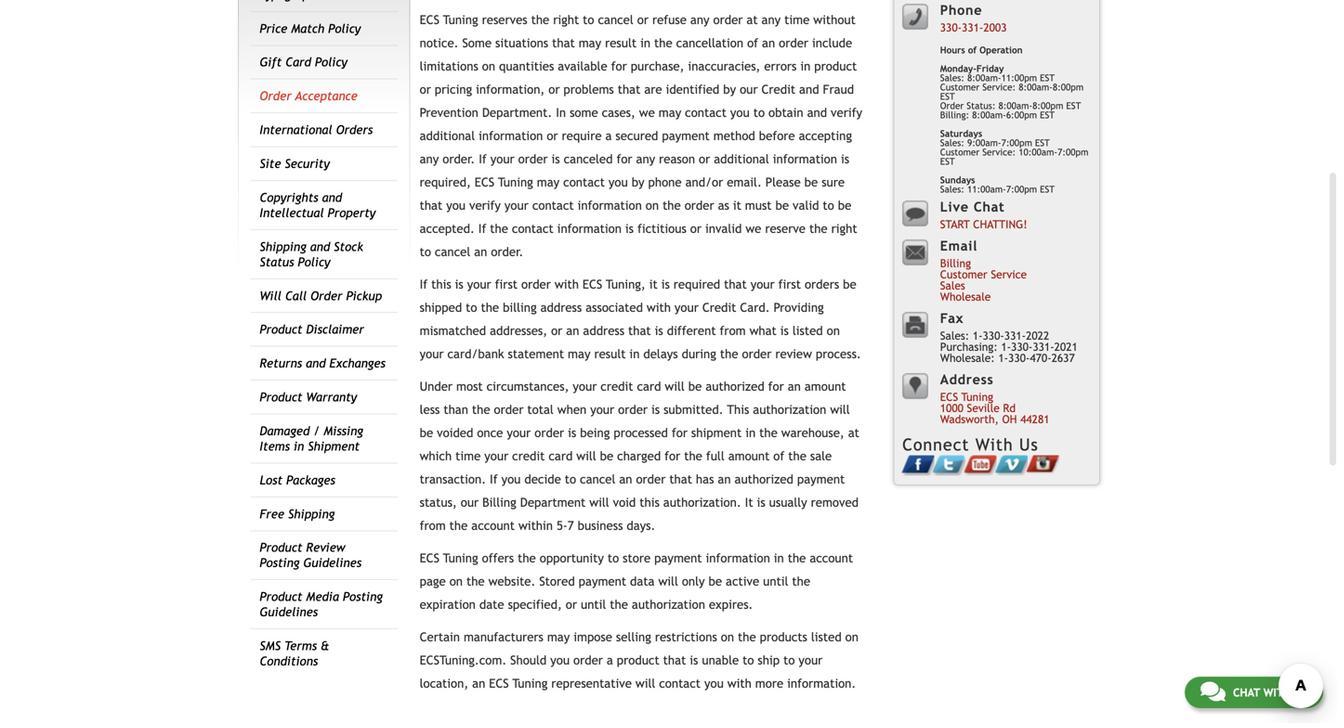 Task type: describe. For each thing, give the bounding box(es) containing it.
in inside damaged / missing items in shipment
[[294, 440, 304, 454]]

our inside ecs tuning reserves the right to cancel or refuse any order at any time without notice. some situations that may result in the cancellation of an order include limitations on quantities available for purchase, inaccuracies, errors in product or pricing information, or problems that are identified by our credit and fraud prevention department. in some cases, we may contact you to obtain and verify additional information or require a secured payment method before accepting any order. if your order is canceled for any reason or additional information is required, ecs tuning may contact you by phone and/or email. please be sure that you verify your contact information on the order as it must be valid to be accepted. if the contact information is fictitious or invalid we reserve the right to cancel an order.
[[740, 82, 758, 97]]

44281
[[1020, 413, 1050, 426]]

1- right wholesale:
[[998, 352, 1008, 365]]

10:00am-
[[1019, 147, 1058, 157]]

7
[[568, 519, 574, 534]]

reserve
[[765, 222, 806, 236]]

product for product warranty
[[260, 390, 302, 405]]

email.
[[727, 175, 762, 190]]

330- up wholesale:
[[983, 329, 1004, 342]]

full
[[706, 449, 725, 464]]

payment inside under most circumstances, your credit card will be authorized for an amount less than the order total when your order is submitted. this authorization will be voided once your order is being processed for shipment in the warehouse, at which time your credit card will be charged for the full amount of the sale transaction. if you decide to cancel an order that has an authorized payment status, our billing department will void this authorization. it is usually removed from the account within 5-7 business days.
[[797, 473, 845, 487]]

1 vertical spatial cancel
[[435, 245, 470, 259]]

the up 'products'
[[792, 575, 810, 589]]

copyrights and intellectual property
[[260, 190, 376, 220]]

of inside ecs tuning reserves the right to cancel or refuse any order at any time without notice. some situations that may result in the cancellation of an order include limitations on quantities available for purchase, inaccuracies, errors in product or pricing information, or problems that are identified by our credit and fraud prevention department. in some cases, we may contact you to obtain and verify additional information or require a secured payment method before accepting any order. if your order is canceled for any reason or additional information is required, ecs tuning may contact you by phone and/or email. please be sure that you verify your contact information on the order as it must be valid to be accepted. if the contact information is fictitious or invalid we reserve the right to cancel an order.
[[747, 36, 758, 50]]

you inside under most circumstances, your credit card will be authorized for an amount less than the order total when your order is submitted. this authorization will be voided once your order is being processed for shipment in the warehouse, at which time your credit card will be charged for the full amount of the sale transaction. if you decide to cancel an order that has an authorized payment status, our billing department will void this authorization. it is usually removed from the account within 5-7 business days.
[[501, 473, 521, 487]]

providing
[[774, 301, 824, 315]]

addresses,
[[490, 324, 547, 338]]

or left invalid
[[690, 222, 702, 236]]

live chat start chatting!
[[940, 199, 1028, 231]]

with right comments icon
[[1264, 687, 1291, 700]]

only
[[682, 575, 705, 589]]

which
[[420, 449, 452, 464]]

tuning,
[[606, 278, 646, 292]]

if inside if this is your first order with ecs tuning, it is required that your first orders be shipped to the billing address associated with your credit card. providing mismatched addresses, or an address that is different from what is listed on your card/bank statement may result in delays during the order review process.
[[420, 278, 428, 292]]

ecs up notice.
[[420, 13, 439, 27]]

us for chat with us
[[1294, 687, 1308, 700]]

any up errors
[[762, 13, 781, 27]]

for down "secured"
[[617, 152, 632, 166]]

2022
[[1026, 329, 1049, 342]]

valid
[[793, 199, 819, 213]]

or up and/or
[[699, 152, 710, 166]]

order down department. in the top left of the page
[[518, 152, 548, 166]]

5-
[[557, 519, 568, 534]]

guidelines for media
[[260, 606, 318, 620]]

an down review
[[788, 380, 801, 394]]

you right should
[[550, 654, 570, 668]]

or up in
[[549, 82, 560, 97]]

information up tuning,
[[557, 222, 622, 236]]

order down and/or
[[685, 199, 714, 213]]

to inside ecs tuning offers the opportunity to store payment information in the account page on the website. stored payment data will only be active until the expiration date specified, or until the authorization expires.
[[608, 552, 619, 566]]

quantities
[[499, 59, 554, 74]]

sms
[[260, 639, 281, 654]]

the up selling
[[610, 598, 628, 613]]

wholesale:
[[940, 352, 995, 365]]

active
[[726, 575, 759, 589]]

on inside ecs tuning offers the opportunity to store payment information in the account page on the website. stored payment data will only be active until the expiration date specified, or until the authorization expires.
[[450, 575, 463, 589]]

cancel inside under most circumstances, your credit card will be authorized for an amount less than the order total when your order is submitted. this authorization will be voided once your order is being processed for shipment in the warehouse, at which time your credit card will be charged for the full amount of the sale transaction. if you decide to cancel an order that has an authorized payment status, our billing department will void this authorization. it is usually removed from the account within 5-7 business days.
[[580, 473, 616, 487]]

time inside under most circumstances, your credit card will be authorized for an amount less than the order total when your order is submitted. this authorization will be voided once your order is being processed for shipment in the warehouse, at which time your credit card will be charged for the full amount of the sale transaction. if you decide to cancel an order that has an authorized payment status, our billing department will void this authorization. it is usually removed from the account within 5-7 business days.
[[455, 449, 481, 464]]

0 horizontal spatial credit
[[512, 449, 545, 464]]

tuning inside address ecs tuning 1000 seville rd wadsworth, oh 44281
[[961, 391, 993, 404]]

1 vertical spatial 8:00pm
[[1033, 100, 1064, 111]]

information,
[[476, 82, 545, 97]]

1 horizontal spatial order.
[[491, 245, 523, 259]]

the down status, on the left bottom
[[449, 519, 468, 534]]

9:00am-
[[967, 137, 1001, 148]]

and/or
[[685, 175, 723, 190]]

6:00pm
[[1006, 110, 1037, 120]]

will call order pickup
[[260, 289, 382, 303]]

1 vertical spatial until
[[581, 598, 606, 613]]

may inside certain manufacturers may impose selling restrictions on the products listed on ecstuning.com. should you order a product that is unable to ship to your location, an ecs tuning representative will contact you with more information.
[[547, 631, 570, 645]]

is up sure at the right top
[[841, 152, 849, 166]]

authorization inside ecs tuning offers the opportunity to store payment information in the account page on the website. stored payment data will only be active until the expiration date specified, or until the authorization expires.
[[632, 598, 705, 613]]

1 vertical spatial address
[[583, 324, 625, 338]]

if down department. in the top left of the page
[[479, 152, 487, 166]]

email
[[940, 238, 978, 254]]

is up delays
[[655, 324, 663, 338]]

tuning down department. in the top left of the page
[[498, 175, 533, 190]]

unable
[[702, 654, 739, 668]]

1 customer from the top
[[940, 82, 980, 92]]

that inside under most circumstances, your credit card will be authorized for an amount less than the order total when your order is submitted. this authorization will be voided once your order is being processed for shipment in the warehouse, at which time your credit card will be charged for the full amount of the sale transaction. if you decide to cancel an order that has an authorized payment status, our billing department will void this authorization. it is usually removed from the account within 5-7 business days.
[[669, 473, 692, 487]]

0 horizontal spatial order
[[260, 89, 292, 103]]

exchanges
[[329, 356, 386, 371]]

for right available
[[611, 59, 627, 74]]

0 vertical spatial order.
[[443, 152, 475, 166]]

an up void
[[619, 473, 632, 487]]

opportunity
[[540, 552, 604, 566]]

product media posting guidelines link
[[260, 590, 383, 620]]

you down unable
[[704, 677, 724, 692]]

credit inside if this is your first order with ecs tuning, it is required that your first orders be shipped to the billing address associated with your credit card. providing mismatched addresses, or an address that is different from what is listed on your card/bank statement may result in delays during the order review process.
[[702, 301, 736, 315]]

payment up only
[[654, 552, 702, 566]]

is left canceled at the left top of page
[[552, 152, 560, 166]]

8:00am- up 9:00am-
[[972, 110, 1006, 120]]

an down accepted.
[[474, 245, 487, 259]]

be inside ecs tuning offers the opportunity to store payment information in the account page on the website. stored payment data will only be active until the expiration date specified, or until the authorization expires.
[[709, 575, 722, 589]]

the up purchase, at the top
[[654, 36, 673, 50]]

with inside certain manufacturers may impose selling restrictions on the products listed on ecstuning.com. should you order a product that is unable to ship to your location, an ecs tuning representative will contact you with more information.
[[727, 677, 752, 692]]

be up submitted.
[[688, 380, 702, 394]]

accepted.
[[420, 222, 475, 236]]

prevention
[[420, 106, 478, 120]]

8:00am- up the status:
[[967, 72, 1001, 83]]

8:00am- down 11:00pm
[[999, 100, 1033, 111]]

this inside if this is your first order with ecs tuning, it is required that your first orders be shipped to the billing address associated with your credit card. providing mismatched addresses, or an address that is different from what is listed on your card/bank statement may result in delays during the order review process.
[[431, 278, 451, 292]]

canceled
[[564, 152, 613, 166]]

if right accepted.
[[478, 222, 486, 236]]

tuning up some
[[443, 13, 478, 27]]

any up cancellation
[[690, 13, 710, 27]]

ecs tuning reserves the right to cancel or refuse any order at any time without notice. some situations that may result in the cancellation of an order include limitations on quantities available for purchase, inaccuracies, errors in product or pricing information, or problems that are identified by our credit and fraud prevention department. in some cases, we may contact you to obtain and verify additional information or require a secured payment method before accepting any order. if your order is canceled for any reason or additional information is required, ecs tuning may contact you by phone and/or email. please be sure that you verify your contact information on the order as it must be valid to be accepted. if the contact information is fictitious or invalid we reserve the right to cancel an order.
[[420, 13, 862, 259]]

with left tuning,
[[555, 278, 579, 292]]

manufacturers
[[464, 631, 544, 645]]

will down being
[[576, 449, 596, 464]]

be left sure at the right top
[[804, 175, 818, 190]]

policy for price match policy
[[328, 21, 361, 36]]

fax
[[940, 311, 964, 326]]

that up card.
[[724, 278, 747, 292]]

with up different
[[647, 301, 671, 315]]

order up "billing"
[[521, 278, 551, 292]]

ecs inside if this is your first order with ecs tuning, it is required that your first orders be shipped to the billing address associated with your credit card. providing mismatched addresses, or an address that is different from what is listed on your card/bank statement may result in delays during the order review process.
[[583, 278, 602, 292]]

330- inside phone 330-331-2003
[[940, 21, 962, 34]]

0 vertical spatial we
[[639, 106, 655, 120]]

acceptance
[[295, 89, 358, 103]]

11:00pm
[[1001, 72, 1037, 83]]

the left full
[[684, 449, 702, 464]]

to down accepted.
[[420, 245, 431, 259]]

product for product media posting guidelines
[[260, 590, 302, 605]]

ecs right required,
[[475, 175, 494, 190]]

posting for product media posting guidelines
[[343, 590, 383, 605]]

ecs inside ecs tuning offers the opportunity to store payment information in the account page on the website. stored payment data will only be active until the expiration date specified, or until the authorization expires.
[[420, 552, 439, 566]]

without
[[813, 13, 856, 27]]

is right it
[[757, 496, 765, 510]]

may down in
[[537, 175, 560, 190]]

account inside ecs tuning offers the opportunity to store payment information in the account page on the website. stored payment data will only be active until the expiration date specified, or until the authorization expires.
[[810, 552, 853, 566]]

is left being
[[568, 426, 576, 441]]

the up situations
[[531, 13, 549, 27]]

and for shipping and stock status policy
[[310, 240, 330, 254]]

with
[[976, 435, 1013, 455]]

11:00am-
[[967, 184, 1006, 195]]

0 vertical spatial authorized
[[706, 380, 765, 394]]

0 vertical spatial right
[[553, 13, 579, 27]]

0 vertical spatial amount
[[805, 380, 846, 394]]

terms
[[284, 639, 317, 654]]

has
[[696, 473, 714, 487]]

1 vertical spatial authorized
[[735, 473, 794, 487]]

expiration
[[420, 598, 476, 613]]

oh
[[1002, 413, 1017, 426]]

to inside under most circumstances, your credit card will be authorized for an amount less than the order total when your order is submitted. this authorization will be voided once your order is being processed for shipment in the warehouse, at which time your credit card will be charged for the full amount of the sale transaction. if you decide to cancel an order that has an authorized payment status, our billing department will void this authorization. it is usually removed from the account within 5-7 business days.
[[565, 473, 576, 487]]

site security link
[[260, 157, 330, 171]]

order inside certain manufacturers may impose selling restrictions on the products listed on ecstuning.com. should you order a product that is unable to ship to your location, an ecs tuning representative will contact you with more information.
[[573, 654, 603, 668]]

hours of operation monday-friday sales: 8:00am-11:00pm est customer service: 8:00am-8:00pm est order status: 8:00am-8:00pm est billing: 8:00am-6:00pm est saturdays sales: 9:00am-7:00pm est customer service: 10:00am-7:00pm est sundays sales: 11:00am-7:00pm est
[[940, 45, 1089, 195]]

authorization.
[[663, 496, 741, 510]]

order up once
[[494, 403, 524, 417]]

to up available
[[583, 13, 594, 27]]

the up date
[[466, 575, 485, 589]]

/
[[313, 424, 320, 439]]

you up method
[[730, 106, 750, 120]]

is right what
[[780, 324, 789, 338]]

available
[[558, 59, 607, 74]]

product warranty link
[[260, 390, 357, 405]]

2 horizontal spatial 331-
[[1033, 340, 1054, 353]]

seville
[[967, 402, 1000, 415]]

total
[[527, 403, 554, 417]]

packages
[[286, 473, 335, 488]]

operation
[[980, 45, 1023, 55]]

be down being
[[600, 449, 614, 464]]

from inside under most circumstances, your credit card will be authorized for an amount less than the order total when your order is submitted. this authorization will be voided once your order is being processed for shipment in the warehouse, at which time your credit card will be charged for the full amount of the sale transaction. if you decide to cancel an order that has an authorized payment status, our billing department will void this authorization. it is usually removed from the account within 5-7 business days.
[[420, 519, 446, 534]]

order up the processed
[[618, 403, 648, 417]]

notice.
[[420, 36, 459, 50]]

the left warehouse,
[[759, 426, 778, 441]]

and left fraud
[[799, 82, 819, 97]]

this inside under most circumstances, your credit card will be authorized for an amount less than the order total when your order is submitted. this authorization will be voided once your order is being processed for shipment in the warehouse, at which time your credit card will be charged for the full amount of the sale transaction. if you decide to cancel an order that has an authorized payment status, our billing department will void this authorization. it is usually removed from the account within 5-7 business days.
[[640, 496, 660, 510]]

that inside certain manufacturers may impose selling restrictions on the products listed on ecstuning.com. should you order a product that is unable to ship to your location, an ecs tuning representative will contact you with more information.
[[663, 654, 686, 668]]

the inside certain manufacturers may impose selling restrictions on the products listed on ecstuning.com. should you order a product that is unable to ship to your location, an ecs tuning representative will contact you with more information.
[[738, 631, 756, 645]]

the down valid
[[809, 222, 828, 236]]

contact inside certain manufacturers may impose selling restrictions on the products listed on ecstuning.com. should you order a product that is unable to ship to your location, an ecs tuning representative will contact you with more information.
[[659, 677, 701, 692]]

the right accepted.
[[490, 222, 508, 236]]

0 horizontal spatial verify
[[469, 199, 501, 213]]

2 service: from the top
[[982, 147, 1016, 157]]

that up available
[[552, 36, 575, 50]]

to right valid
[[823, 199, 834, 213]]

on inside if this is your first order with ecs tuning, it is required that your first orders be shipped to the billing address associated with your credit card. providing mismatched addresses, or an address that is different from what is listed on your card/bank statement may result in delays during the order review process.
[[827, 324, 840, 338]]

for right charged
[[665, 449, 680, 464]]

ecs inside certain manufacturers may impose selling restrictions on the products listed on ecstuning.com. should you order a product that is unable to ship to your location, an ecs tuning representative will contact you with more information.
[[489, 677, 509, 692]]

an up errors
[[762, 36, 775, 50]]

card.
[[740, 301, 770, 315]]

accepting
[[799, 129, 852, 143]]

before
[[759, 129, 795, 143]]

gift
[[260, 55, 282, 69]]

be inside if this is your first order with ecs tuning, it is required that your first orders be shipped to the billing address associated with your credit card. providing mismatched addresses, or an address that is different from what is listed on your card/bank statement may result in delays during the order review process.
[[843, 278, 857, 292]]

1 horizontal spatial chat
[[1233, 687, 1260, 700]]

0 vertical spatial until
[[763, 575, 788, 589]]

will inside certain manufacturers may impose selling restrictions on the products listed on ecstuning.com. should you order a product that is unable to ship to your location, an ecs tuning representative will contact you with more information.
[[636, 677, 655, 692]]

is left fictitious
[[625, 222, 634, 236]]

0 vertical spatial 8:00pm
[[1053, 82, 1084, 92]]

to right ship on the bottom of page
[[783, 654, 795, 668]]

0 vertical spatial credit
[[601, 380, 633, 394]]

will up business
[[589, 496, 609, 510]]

2003
[[984, 21, 1007, 34]]

at inside ecs tuning reserves the right to cancel or refuse any order at any time without notice. some situations that may result in the cancellation of an order include limitations on quantities available for purchase, inaccuracies, errors in product or pricing information, or problems that are identified by our credit and fraud prevention department. in some cases, we may contact you to obtain and verify additional information or require a secured payment method before accepting any order. if your order is canceled for any reason or additional information is required, ecs tuning may contact you by phone and/or email. please be sure that you verify your contact information on the order as it must be valid to be accepted. if the contact information is fictitious or invalid we reserve the right to cancel an order.
[[747, 13, 758, 27]]

330- down 2022
[[1008, 352, 1030, 365]]

1 vertical spatial shipping
[[288, 507, 335, 522]]

items
[[260, 440, 290, 454]]

within
[[519, 519, 553, 534]]

and up 'accepting'
[[807, 106, 827, 120]]

you down canceled at the left top of page
[[609, 175, 628, 190]]

0 horizontal spatial amount
[[728, 449, 770, 464]]

the left "billing"
[[481, 301, 499, 315]]

in right errors
[[800, 59, 811, 74]]

that left are
[[618, 82, 641, 97]]

is up the shipped
[[455, 278, 464, 292]]

product disclaimer
[[260, 323, 364, 337]]

order down total
[[535, 426, 564, 441]]

copyrights and intellectual property link
[[260, 190, 376, 220]]

location,
[[420, 677, 469, 692]]

expires.
[[709, 598, 753, 613]]

under most circumstances, your credit card will be authorized for an amount less than the order total when your order is submitted. this authorization will be voided once your order is being processed for shipment in the warehouse, at which time your credit card will be charged for the full amount of the sale transaction. if you decide to cancel an order that has an authorized payment status, our billing department will void this authorization. it is usually removed from the account within 5-7 business days.
[[420, 380, 860, 534]]

sms terms & conditions
[[260, 639, 329, 669]]

orders
[[336, 123, 373, 137]]

free shipping link
[[260, 507, 335, 522]]

method
[[713, 129, 755, 143]]

any up required,
[[420, 152, 439, 166]]

comments image
[[1201, 681, 1226, 703]]

is up the processed
[[651, 403, 660, 417]]

order inside hours of operation monday-friday sales: 8:00am-11:00pm est customer service: 8:00am-8:00pm est order status: 8:00am-8:00pm est billing: 8:00am-6:00pm est saturdays sales: 9:00am-7:00pm est customer service: 10:00am-7:00pm est sundays sales: 11:00am-7:00pm est
[[940, 100, 964, 111]]

less
[[420, 403, 440, 417]]

on up fictitious
[[646, 199, 659, 213]]

product for product review posting guidelines
[[260, 541, 302, 555]]

result inside ecs tuning reserves the right to cancel or refuse any order at any time without notice. some situations that may result in the cancellation of an order include limitations on quantities available for purchase, inaccuracies, errors in product or pricing information, or problems that are identified by our credit and fraud prevention department. in some cases, we may contact you to obtain and verify additional information or require a secured payment method before accepting any order. if your order is canceled for any reason or additional information is required, ecs tuning may contact you by phone and/or email. please be sure that you verify your contact information on the order as it must be valid to be accepted. if the contact information is fictitious or invalid we reserve the right to cancel an order.
[[605, 36, 637, 50]]

reserves
[[482, 13, 528, 27]]

rd
[[1003, 402, 1016, 415]]

of inside under most circumstances, your credit card will be authorized for an amount less than the order total when your order is submitted. this authorization will be voided once your order is being processed for shipment in the warehouse, at which time your credit card will be charged for the full amount of the sale transaction. if you decide to cancel an order that has an authorized payment status, our billing department will void this authorization. it is usually removed from the account within 5-7 business days.
[[773, 449, 785, 464]]

this
[[727, 403, 749, 417]]

will
[[260, 289, 281, 303]]

to left ship on the bottom of page
[[743, 654, 754, 668]]

review
[[306, 541, 345, 555]]

tuning inside certain manufacturers may impose selling restrictions on the products listed on ecstuning.com. should you order a product that is unable to ship to your location, an ecs tuning representative will contact you with more information.
[[512, 677, 548, 692]]

restrictions
[[655, 631, 717, 645]]

be down sure at the right top
[[838, 199, 852, 213]]

price match policy link
[[260, 21, 361, 36]]

the up website.
[[518, 552, 536, 566]]

if this is your first order with ecs tuning, it is required that your first orders be shipped to the billing address associated with your credit card. providing mismatched addresses, or an address that is different from what is listed on your card/bank statement may result in delays during the order review process.
[[420, 278, 861, 362]]

and for copyrights and intellectual property
[[322, 190, 342, 205]]

an right has
[[718, 473, 731, 487]]



Task type: locate. For each thing, give the bounding box(es) containing it.
0 vertical spatial our
[[740, 82, 758, 97]]

data
[[630, 575, 655, 589]]

being
[[580, 426, 610, 441]]

0 horizontal spatial first
[[495, 278, 518, 292]]

the right during
[[720, 347, 738, 362]]

shipping
[[260, 240, 306, 254], [288, 507, 335, 522]]

to inside if this is your first order with ecs tuning, it is required that your first orders be shipped to the billing address associated with your credit card. providing mismatched addresses, or an address that is different from what is listed on your card/bank statement may result in delays during the order review process.
[[466, 301, 477, 315]]

product inside product media posting guidelines
[[260, 590, 302, 605]]

credit up decide at the left bottom of page
[[512, 449, 545, 464]]

us for connect with us
[[1019, 435, 1039, 455]]

fraud
[[823, 82, 854, 97]]

2 product from the top
[[260, 390, 302, 405]]

additional
[[420, 129, 475, 143], [714, 152, 769, 166]]

a down impose
[[607, 654, 613, 668]]

and inside copyrights and intellectual property
[[322, 190, 342, 205]]

product up fraud
[[814, 59, 857, 74]]

331- inside phone 330-331-2003
[[962, 21, 984, 34]]

an
[[762, 36, 775, 50], [474, 245, 487, 259], [566, 324, 579, 338], [788, 380, 801, 394], [619, 473, 632, 487], [718, 473, 731, 487], [472, 677, 485, 692]]

additional down the prevention
[[420, 129, 475, 143]]

1 vertical spatial by
[[632, 175, 645, 190]]

customer service link
[[940, 268, 1027, 281]]

an inside if this is your first order with ecs tuning, it is required that your first orders be shipped to the billing address associated with your credit card. providing mismatched addresses, or an address that is different from what is listed on your card/bank statement may result in delays during the order review process.
[[566, 324, 579, 338]]

customer
[[940, 82, 980, 92], [940, 147, 980, 157], [940, 268, 988, 281]]

chatting!
[[973, 218, 1028, 231]]

in inside if this is your first order with ecs tuning, it is required that your first orders be shipped to the billing address associated with your credit card. providing mismatched addresses, or an address that is different from what is listed on your card/bank statement may result in delays during the order review process.
[[630, 347, 640, 362]]

1 horizontal spatial account
[[810, 552, 853, 566]]

0 horizontal spatial product
[[617, 654, 660, 668]]

product down free
[[260, 541, 302, 555]]

may inside if this is your first order with ecs tuning, it is required that your first orders be shipped to the billing address associated with your credit card. providing mismatched addresses, or an address that is different from what is listed on your card/bank statement may result in delays during the order review process.
[[568, 347, 591, 362]]

0 vertical spatial it
[[733, 199, 741, 213]]

policy for gift card policy
[[315, 55, 348, 69]]

decide
[[524, 473, 561, 487]]

0 horizontal spatial we
[[639, 106, 655, 120]]

0 vertical spatial time
[[784, 13, 810, 27]]

service: left 10:00am-
[[982, 147, 1016, 157]]

1 horizontal spatial this
[[640, 496, 660, 510]]

1 horizontal spatial it
[[733, 199, 741, 213]]

damaged / missing items in shipment
[[260, 424, 363, 454]]

an down ecstuning.com.
[[472, 677, 485, 692]]

ecs down ecstuning.com.
[[489, 677, 509, 692]]

free shipping
[[260, 507, 335, 522]]

product inside product review posting guidelines
[[260, 541, 302, 555]]

authorization up warehouse,
[[753, 403, 826, 417]]

1 vertical spatial additional
[[714, 152, 769, 166]]

2 first from the left
[[778, 278, 801, 292]]

8:00am- up 6:00pm
[[1019, 82, 1053, 92]]

we down must
[[746, 222, 761, 236]]

this
[[431, 278, 451, 292], [640, 496, 660, 510]]

guidelines inside product media posting guidelines
[[260, 606, 318, 620]]

1 horizontal spatial right
[[831, 222, 857, 236]]

security
[[285, 157, 330, 171]]

information.
[[787, 677, 856, 692]]

sales: inside fax sales: 1-330-331-2022 purchasing: 1-330-331-2021 wholesale: 1-330-470-2637
[[940, 329, 969, 342]]

information down 'accepting'
[[773, 152, 837, 166]]

authorized up it
[[735, 473, 794, 487]]

0 horizontal spatial account
[[471, 519, 515, 534]]

policy inside shipping and stock status policy
[[298, 255, 330, 269]]

tuning inside ecs tuning offers the opportunity to store payment information in the account page on the website. stored payment data will only be active until the expiration date specified, or until the authorization expires.
[[443, 552, 478, 566]]

be down less
[[420, 426, 433, 441]]

the up once
[[472, 403, 490, 417]]

your inside certain manufacturers may impose selling restrictions on the products listed on ecstuning.com. should you order a product that is unable to ship to your location, an ecs tuning representative will contact you with more information.
[[799, 654, 823, 668]]

time inside ecs tuning reserves the right to cancel or refuse any order at any time without notice. some situations that may result in the cancellation of an order include limitations on quantities available for purchase, inaccuracies, errors in product or pricing information, or problems that are identified by our credit and fraud prevention department. in some cases, we may contact you to obtain and verify additional information or require a secured payment method before accepting any order. if your order is canceled for any reason or additional information is required, ecs tuning may contact you by phone and/or email. please be sure that you verify your contact information on the order as it must be valid to be accepted. if the contact information is fictitious or invalid we reserve the right to cancel an order.
[[784, 13, 810, 27]]

1 vertical spatial our
[[461, 496, 479, 510]]

lost packages
[[260, 473, 335, 488]]

0 horizontal spatial from
[[420, 519, 446, 534]]

in inside ecs tuning offers the opportunity to store payment information in the account page on the website. stored payment data will only be active until the expiration date specified, or until the authorization expires.
[[774, 552, 784, 566]]

or inside if this is your first order with ecs tuning, it is required that your first orders be shipped to the billing address associated with your credit card. providing mismatched addresses, or an address that is different from what is listed on your card/bank statement may result in delays during the order review process.
[[551, 324, 563, 338]]

price match policy
[[260, 21, 361, 36]]

will down selling
[[636, 677, 655, 692]]

first
[[495, 278, 518, 292], [778, 278, 801, 292]]

it inside if this is your first order with ecs tuning, it is required that your first orders be shipped to the billing address associated with your credit card. providing mismatched addresses, or an address that is different from what is listed on your card/bank statement may result in delays during the order review process.
[[649, 278, 658, 292]]

chat down 11:00am-
[[974, 199, 1005, 215]]

cancel
[[598, 13, 634, 27], [435, 245, 470, 259], [580, 473, 616, 487]]

account up "offers"
[[471, 519, 515, 534]]

4 sales: from the top
[[940, 329, 969, 342]]

authorization inside under most circumstances, your credit card will be authorized for an amount less than the order total when your order is submitted. this authorization will be voided once your order is being processed for shipment in the warehouse, at which time your credit card will be charged for the full amount of the sale transaction. if you decide to cancel an order that has an authorized payment status, our billing department will void this authorization. it is usually removed from the account within 5-7 business days.
[[753, 403, 826, 417]]

1 horizontal spatial credit
[[601, 380, 633, 394]]

2 vertical spatial policy
[[298, 255, 330, 269]]

under
[[420, 380, 453, 394]]

department.
[[482, 106, 552, 120]]

ecs down address
[[940, 391, 958, 404]]

1 vertical spatial amount
[[728, 449, 770, 464]]

credit down errors
[[762, 82, 796, 97]]

billing inside email billing customer service sales wholesale
[[940, 257, 971, 270]]

1 product from the top
[[260, 323, 302, 337]]

order.
[[443, 152, 475, 166], [491, 245, 523, 259]]

1 vertical spatial result
[[594, 347, 626, 362]]

must
[[745, 199, 772, 213]]

order down charged
[[636, 473, 666, 487]]

0 vertical spatial posting
[[260, 556, 300, 571]]

order down what
[[742, 347, 772, 362]]

information down canceled at the left top of page
[[578, 199, 642, 213]]

may left impose
[[547, 631, 570, 645]]

if inside under most circumstances, your credit card will be authorized for an amount less than the order total when your order is submitted. this authorization will be voided once your order is being processed for shipment in the warehouse, at which time your credit card will be charged for the full amount of the sale transaction. if you decide to cancel an order that has an authorized payment status, our billing department will void this authorization. it is usually removed from the account within 5-7 business days.
[[490, 473, 498, 487]]

friday
[[977, 63, 1004, 74]]

by left phone
[[632, 175, 645, 190]]

usually
[[769, 496, 807, 510]]

status:
[[967, 100, 996, 111]]

website.
[[488, 575, 536, 589]]

with
[[555, 278, 579, 292], [647, 301, 671, 315], [727, 677, 752, 692], [1264, 687, 1291, 700]]

right down sure at the right top
[[831, 222, 857, 236]]

require
[[562, 129, 602, 143]]

guidelines up terms
[[260, 606, 318, 620]]

chat with us
[[1233, 687, 1308, 700]]

1 horizontal spatial 331-
[[1004, 329, 1026, 342]]

gift card policy link
[[260, 55, 348, 69]]

0 horizontal spatial at
[[747, 13, 758, 27]]

or left refuse
[[637, 13, 649, 27]]

0 vertical spatial at
[[747, 13, 758, 27]]

listed
[[793, 324, 823, 338], [811, 631, 842, 645]]

or down stored
[[566, 598, 577, 613]]

ecs inside address ecs tuning 1000 seville rd wadsworth, oh 44281
[[940, 391, 958, 404]]

it right tuning,
[[649, 278, 658, 292]]

order down gift
[[260, 89, 292, 103]]

a inside ecs tuning reserves the right to cancel or refuse any order at any time without notice. some situations that may result in the cancellation of an order include limitations on quantities available for purchase, inaccuracies, errors in product or pricing information, or problems that are identified by our credit and fraud prevention department. in some cases, we may contact you to obtain and verify additional information or require a secured payment method before accepting any order. if your order is canceled for any reason or additional information is required, ecs tuning may contact you by phone and/or email. please be sure that you verify your contact information on the order as it must be valid to be accepted. if the contact information is fictitious or invalid we reserve the right to cancel an order.
[[605, 129, 612, 143]]

or inside ecs tuning offers the opportunity to store payment information in the account page on the website. stored payment data will only be active until the expiration date specified, or until the authorization expires.
[[566, 598, 577, 613]]

0 horizontal spatial additional
[[420, 129, 475, 143]]

and inside shipping and stock status policy
[[310, 240, 330, 254]]

1 horizontal spatial product
[[814, 59, 857, 74]]

1 vertical spatial us
[[1294, 687, 1308, 700]]

product for product disclaimer
[[260, 323, 302, 337]]

account inside under most circumstances, your credit card will be authorized for an amount less than the order total when your order is submitted. this authorization will be voided once your order is being processed for shipment in the warehouse, at which time your credit card will be charged for the full amount of the sale transaction. if you decide to cancel an order that has an authorized payment status, our billing department will void this authorization. it is usually removed from the account within 5-7 business days.
[[471, 519, 515, 534]]

1 horizontal spatial amount
[[805, 380, 846, 394]]

with left more
[[727, 677, 752, 692]]

0 horizontal spatial of
[[747, 36, 758, 50]]

cancel down accepted.
[[435, 245, 470, 259]]

address right "billing"
[[540, 301, 582, 315]]

1 vertical spatial credit
[[702, 301, 736, 315]]

1 vertical spatial right
[[831, 222, 857, 236]]

0 horizontal spatial address
[[540, 301, 582, 315]]

mismatched
[[420, 324, 486, 338]]

4 product from the top
[[260, 590, 302, 605]]

1 horizontal spatial first
[[778, 278, 801, 292]]

0 horizontal spatial chat
[[974, 199, 1005, 215]]

posting right media
[[343, 590, 383, 605]]

0 horizontal spatial credit
[[702, 301, 736, 315]]

in inside under most circumstances, your credit card will be authorized for an amount less than the order total when your order is submitted. this authorization will be voided once your order is being processed for shipment in the warehouse, at which time your credit card will be charged for the full amount of the sale transaction. if you decide to cancel an order that has an authorized payment status, our billing department will void this authorization. it is usually removed from the account within 5-7 business days.
[[745, 426, 756, 441]]

0 vertical spatial verify
[[831, 106, 862, 120]]

credit up being
[[601, 380, 633, 394]]

credit inside ecs tuning reserves the right to cancel or refuse any order at any time without notice. some situations that may result in the cancellation of an order include limitations on quantities available for purchase, inaccuracies, errors in product or pricing information, or problems that are identified by our credit and fraud prevention department. in some cases, we may contact you to obtain and verify additional information or require a secured payment method before accepting any order. if your order is canceled for any reason or additional information is required, ecs tuning may contact you by phone and/or email. please be sure that you verify your contact information on the order as it must be valid to be accepted. if the contact information is fictitious or invalid we reserve the right to cancel an order.
[[762, 82, 796, 97]]

8:00am-
[[967, 72, 1001, 83], [1019, 82, 1053, 92], [999, 100, 1033, 111], [972, 110, 1006, 120]]

at inside under most circumstances, your credit card will be authorized for an amount less than the order total when your order is submitted. this authorization will be voided once your order is being processed for shipment in the warehouse, at which time your credit card will be charged for the full amount of the sale transaction. if you decide to cancel an order that has an authorized payment status, our billing department will void this authorization. it is usually removed from the account within 5-7 business days.
[[848, 426, 860, 441]]

1 vertical spatial verify
[[469, 199, 501, 213]]

account down removed
[[810, 552, 853, 566]]

for down submitted.
[[672, 426, 688, 441]]

chat inside "live chat start chatting!"
[[974, 199, 1005, 215]]

will up warehouse,
[[830, 403, 850, 417]]

cases,
[[602, 106, 635, 120]]

1 vertical spatial posting
[[343, 590, 383, 605]]

authorized
[[706, 380, 765, 394], [735, 473, 794, 487]]

3 customer from the top
[[940, 268, 988, 281]]

will inside ecs tuning offers the opportunity to store payment information in the account page on the website. stored payment data will only be active until the expiration date specified, or until the authorization expires.
[[658, 575, 678, 589]]

that up delays
[[628, 324, 651, 338]]

copyrights
[[260, 190, 318, 205]]

be right only
[[709, 575, 722, 589]]

1 horizontal spatial from
[[720, 324, 746, 338]]

posting inside product review posting guidelines
[[260, 556, 300, 571]]

representative
[[551, 677, 632, 692]]

at right warehouse,
[[848, 426, 860, 441]]

0 vertical spatial product
[[814, 59, 857, 74]]

refuse
[[652, 13, 687, 27]]

product down returns
[[260, 390, 302, 405]]

product down selling
[[617, 654, 660, 668]]

from
[[720, 324, 746, 338], [420, 519, 446, 534]]

sale
[[810, 449, 832, 464]]

is inside certain manufacturers may impose selling restrictions on the products listed on ecstuning.com. should you order a product that is unable to ship to your location, an ecs tuning representative will contact you with more information.
[[690, 654, 698, 668]]

1 vertical spatial billing
[[482, 496, 516, 510]]

0 horizontal spatial until
[[581, 598, 606, 613]]

for down review
[[768, 380, 784, 394]]

information inside ecs tuning offers the opportunity to store payment information in the account page on the website. stored payment data will only be active until the expiration date specified, or until the authorization expires.
[[706, 552, 770, 566]]

product inside certain manufacturers may impose selling restrictions on the products listed on ecstuning.com. should you order a product that is unable to ship to your location, an ecs tuning representative will contact you with more information.
[[617, 654, 660, 668]]

1 horizontal spatial authorization
[[753, 403, 826, 417]]

guidelines for review
[[303, 556, 362, 571]]

listed inside if this is your first order with ecs tuning, it is required that your first orders be shipped to the billing address associated with your credit card. providing mismatched addresses, or an address that is different from what is listed on your card/bank statement may result in delays during the order review process.
[[793, 324, 823, 338]]

inaccuracies,
[[688, 59, 761, 74]]

site
[[260, 157, 281, 171]]

0 horizontal spatial 331-
[[962, 21, 984, 34]]

listed inside certain manufacturers may impose selling restrictions on the products listed on ecstuning.com. should you order a product that is unable to ship to your location, an ecs tuning representative will contact you with more information.
[[811, 631, 842, 645]]

warranty
[[306, 390, 357, 405]]

ecs up associated
[[583, 278, 602, 292]]

that down required,
[[420, 199, 443, 213]]

it
[[733, 199, 741, 213], [649, 278, 658, 292]]

additional up "email." at right
[[714, 152, 769, 166]]

1 vertical spatial chat
[[1233, 687, 1260, 700]]

of inside hours of operation monday-friday sales: 8:00am-11:00pm est customer service: 8:00am-8:00pm est order status: 8:00am-8:00pm est billing: 8:00am-6:00pm est saturdays sales: 9:00am-7:00pm est customer service: 10:00am-7:00pm est sundays sales: 11:00am-7:00pm est
[[968, 45, 977, 55]]

first up providing at the top right
[[778, 278, 801, 292]]

0 vertical spatial from
[[720, 324, 746, 338]]

2 horizontal spatial order
[[940, 100, 964, 111]]

on up information.
[[845, 631, 859, 645]]

process.
[[816, 347, 861, 362]]

call
[[285, 289, 307, 303]]

0 vertical spatial authorization
[[753, 403, 826, 417]]

policy right match
[[328, 21, 361, 36]]

from inside if this is your first order with ecs tuning, it is required that your first orders be shipped to the billing address associated with your credit card. providing mismatched addresses, or an address that is different from what is listed on your card/bank statement may result in delays during the order review process.
[[720, 324, 746, 338]]

1 horizontal spatial verify
[[831, 106, 862, 120]]

1 vertical spatial card
[[549, 449, 573, 464]]

customer inside email billing customer service sales wholesale
[[940, 268, 988, 281]]

1 first from the left
[[495, 278, 518, 292]]

service
[[991, 268, 1027, 281]]

1 horizontal spatial address
[[583, 324, 625, 338]]

0 vertical spatial a
[[605, 129, 612, 143]]

0 vertical spatial customer
[[940, 82, 980, 92]]

payment down opportunity at the left
[[579, 575, 626, 589]]

order up cancellation
[[713, 13, 743, 27]]

returns
[[260, 356, 302, 371]]

1 vertical spatial authorization
[[632, 598, 705, 613]]

on up process.
[[827, 324, 840, 338]]

0 vertical spatial address
[[540, 301, 582, 315]]

billing inside under most circumstances, your credit card will be authorized for an amount less than the order total when your order is submitted. this authorization will be voided once your order is being processed for shipment in the warehouse, at which time your credit card will be charged for the full amount of the sale transaction. if you decide to cancel an order that has an authorized payment status, our billing department will void this authorization. it is usually removed from the account within 5-7 business days.
[[482, 496, 516, 510]]

1 horizontal spatial our
[[740, 82, 758, 97]]

some
[[570, 106, 598, 120]]

media
[[306, 590, 339, 605]]

1 vertical spatial order.
[[491, 245, 523, 259]]

1 horizontal spatial time
[[784, 13, 810, 27]]

1 vertical spatial policy
[[315, 55, 348, 69]]

the left sale
[[788, 449, 807, 464]]

required,
[[420, 175, 471, 190]]

1- left 2022
[[1001, 340, 1011, 353]]

0 vertical spatial cancel
[[598, 13, 634, 27]]

0 horizontal spatial by
[[632, 175, 645, 190]]

specified,
[[508, 598, 562, 613]]

shipping inside shipping and stock status policy
[[260, 240, 306, 254]]

that down restrictions
[[663, 654, 686, 668]]

to up mismatched
[[466, 301, 477, 315]]

or up statement
[[551, 324, 563, 338]]

from down status, on the left bottom
[[420, 519, 446, 534]]

1 horizontal spatial order
[[311, 289, 342, 303]]

posting for product review posting guidelines
[[260, 556, 300, 571]]

payment inside ecs tuning reserves the right to cancel or refuse any order at any time without notice. some situations that may result in the cancellation of an order include limitations on quantities available for purchase, inaccuracies, errors in product or pricing information, or problems that are identified by our credit and fraud prevention department. in some cases, we may contact you to obtain and verify additional information or require a secured payment method before accepting any order. if your order is canceled for any reason or additional information is required, ecs tuning may contact you by phone and/or email. please be sure that you verify your contact information on the order as it must be valid to be accepted. if the contact information is fictitious or invalid we reserve the right to cancel an order.
[[662, 129, 710, 143]]

1 horizontal spatial by
[[723, 82, 736, 97]]

2 horizontal spatial of
[[968, 45, 977, 55]]

1 service: from the top
[[982, 82, 1016, 92]]

policy up will call order pickup
[[298, 255, 330, 269]]

1 vertical spatial we
[[746, 222, 761, 236]]

0 horizontal spatial right
[[553, 13, 579, 27]]

1 vertical spatial customer
[[940, 147, 980, 157]]

2 customer from the top
[[940, 147, 980, 157]]

result down associated
[[594, 347, 626, 362]]

on up unable
[[721, 631, 734, 645]]

0 vertical spatial guidelines
[[303, 556, 362, 571]]

billing down transaction.
[[482, 496, 516, 510]]

obtain
[[769, 106, 803, 120]]

result inside if this is your first order with ecs tuning, it is required that your first orders be shipped to the billing address associated with your credit card. providing mismatched addresses, or an address that is different from what is listed on your card/bank statement may result in delays during the order review process.
[[594, 347, 626, 362]]

removed
[[811, 496, 859, 510]]

at up inaccuracies,
[[747, 13, 758, 27]]

phone
[[648, 175, 682, 190]]

0 horizontal spatial this
[[431, 278, 451, 292]]

lost packages link
[[260, 473, 335, 488]]

1 horizontal spatial additional
[[714, 152, 769, 166]]

lost
[[260, 473, 283, 488]]

guidelines down review
[[303, 556, 362, 571]]

guidelines
[[303, 556, 362, 571], [260, 606, 318, 620]]

an inside certain manufacturers may impose selling restrictions on the products listed on ecstuning.com. should you order a product that is unable to ship to your location, an ecs tuning representative will contact you with more information.
[[472, 677, 485, 692]]

3 product from the top
[[260, 541, 302, 555]]

1000
[[940, 402, 964, 415]]

card/bank
[[447, 347, 504, 362]]

in down usually
[[774, 552, 784, 566]]

sales:
[[940, 72, 965, 83], [940, 137, 965, 148], [940, 184, 965, 195], [940, 329, 969, 342]]

1 horizontal spatial posting
[[343, 590, 383, 605]]

1 vertical spatial product
[[617, 654, 660, 668]]

more
[[755, 677, 784, 692]]

missing
[[324, 424, 363, 439]]

ecs up page
[[420, 552, 439, 566]]

7:00pm right 9:00am-
[[1058, 147, 1089, 157]]

be down please
[[776, 199, 789, 213]]

an right the addresses,
[[566, 324, 579, 338]]

2 sales: from the top
[[940, 137, 965, 148]]

1 vertical spatial a
[[607, 654, 613, 668]]

3 sales: from the top
[[940, 184, 965, 195]]

until up impose
[[581, 598, 606, 613]]

gift card policy
[[260, 55, 348, 69]]

it inside ecs tuning reserves the right to cancel or refuse any order at any time without notice. some situations that may result in the cancellation of an order include limitations on quantities available for purchase, inaccuracies, errors in product or pricing information, or problems that are identified by our credit and fraud prevention department. in some cases, we may contact you to obtain and verify additional information or require a secured payment method before accepting any order. if your order is canceled for any reason or additional information is required, ecs tuning may contact you by phone and/or email. please be sure that you verify your contact information on the order as it must be valid to be accepted. if the contact information is fictitious or invalid we reserve the right to cancel an order.
[[733, 199, 741, 213]]

certain
[[420, 631, 460, 645]]

1 vertical spatial this
[[640, 496, 660, 510]]

our inside under most circumstances, your credit card will be authorized for an amount less than the order total when your order is submitted. this authorization will be voided once your order is being processed for shipment in the warehouse, at which time your credit card will be charged for the full amount of the sale transaction. if you decide to cancel an order that has an authorized payment status, our billing department will void this authorization. it is usually removed from the account within 5-7 business days.
[[461, 496, 479, 510]]

0 vertical spatial by
[[723, 82, 736, 97]]

live
[[940, 199, 969, 215]]

0 vertical spatial listed
[[793, 324, 823, 338]]

0 vertical spatial account
[[471, 519, 515, 534]]

result
[[605, 36, 637, 50], [594, 347, 626, 362]]

product inside ecs tuning reserves the right to cancel or refuse any order at any time without notice. some situations that may result in the cancellation of an order include limitations on quantities available for purchase, inaccuracies, errors in product or pricing information, or problems that are identified by our credit and fraud prevention department. in some cases, we may contact you to obtain and verify additional information or require a secured payment method before accepting any order. if your order is canceled for any reason or additional information is required, ecs tuning may contact you by phone and/or email. please be sure that you verify your contact information on the order as it must be valid to be accepted. if the contact information is fictitious or invalid we reserve the right to cancel an order.
[[814, 59, 857, 74]]

0 vertical spatial policy
[[328, 21, 361, 36]]

0 horizontal spatial billing
[[482, 496, 516, 510]]

a inside certain manufacturers may impose selling restrictions on the products listed on ecstuning.com. should you order a product that is unable to ship to your location, an ecs tuning representative will contact you with more information.
[[607, 654, 613, 668]]

0 horizontal spatial posting
[[260, 556, 300, 571]]

limitations
[[420, 59, 478, 74]]

1 vertical spatial service:
[[982, 147, 1016, 157]]

should
[[510, 654, 547, 668]]

1 horizontal spatial card
[[637, 380, 661, 394]]

contact
[[685, 106, 727, 120], [563, 175, 605, 190], [532, 199, 574, 213], [512, 222, 554, 236], [659, 677, 701, 692]]

0 vertical spatial credit
[[762, 82, 796, 97]]

guidelines inside product review posting guidelines
[[303, 556, 362, 571]]

0 vertical spatial additional
[[420, 129, 475, 143]]

to right decide at the left bottom of page
[[565, 473, 576, 487]]

business
[[578, 519, 623, 534]]

status
[[260, 255, 294, 269]]

0 vertical spatial chat
[[974, 199, 1005, 215]]

billing down email
[[940, 257, 971, 270]]

most
[[456, 380, 483, 394]]

a
[[605, 129, 612, 143], [607, 654, 613, 668]]

0 vertical spatial shipping
[[260, 240, 306, 254]]

1 sales: from the top
[[940, 72, 965, 83]]

1 vertical spatial from
[[420, 519, 446, 534]]

stock
[[334, 240, 363, 254]]

verify
[[831, 106, 862, 120], [469, 199, 501, 213]]

may up available
[[579, 36, 601, 50]]

posting inside product media posting guidelines
[[343, 590, 383, 605]]

is left required
[[661, 278, 670, 292]]

ship
[[758, 654, 780, 668]]

we down are
[[639, 106, 655, 120]]

payment down sale
[[797, 473, 845, 487]]

you up accepted.
[[446, 199, 466, 213]]

and for returns and exchanges
[[306, 356, 326, 371]]

information down department. in the top left of the page
[[479, 129, 543, 143]]

7:00pm down 10:00am-
[[1006, 184, 1037, 195]]

card
[[285, 55, 311, 69]]

1 vertical spatial credit
[[512, 449, 545, 464]]

some
[[462, 36, 492, 50]]

in up purchase, at the top
[[640, 36, 651, 50]]

our down transaction.
[[461, 496, 479, 510]]

the
[[531, 13, 549, 27], [654, 36, 673, 50], [663, 199, 681, 213], [490, 222, 508, 236], [809, 222, 828, 236], [481, 301, 499, 315], [720, 347, 738, 362], [472, 403, 490, 417], [759, 426, 778, 441], [684, 449, 702, 464], [788, 449, 807, 464], [449, 519, 468, 534], [518, 552, 536, 566], [788, 552, 806, 566], [466, 575, 485, 589], [792, 575, 810, 589], [610, 598, 628, 613], [738, 631, 756, 645]]

0 vertical spatial card
[[637, 380, 661, 394]]

shipping and stock status policy link
[[260, 240, 363, 269]]

sundays
[[940, 175, 975, 185]]

330-331-2003 link
[[940, 21, 1007, 34]]



Task type: vqa. For each thing, say whether or not it's contained in the screenshot.
right authorization
yes



